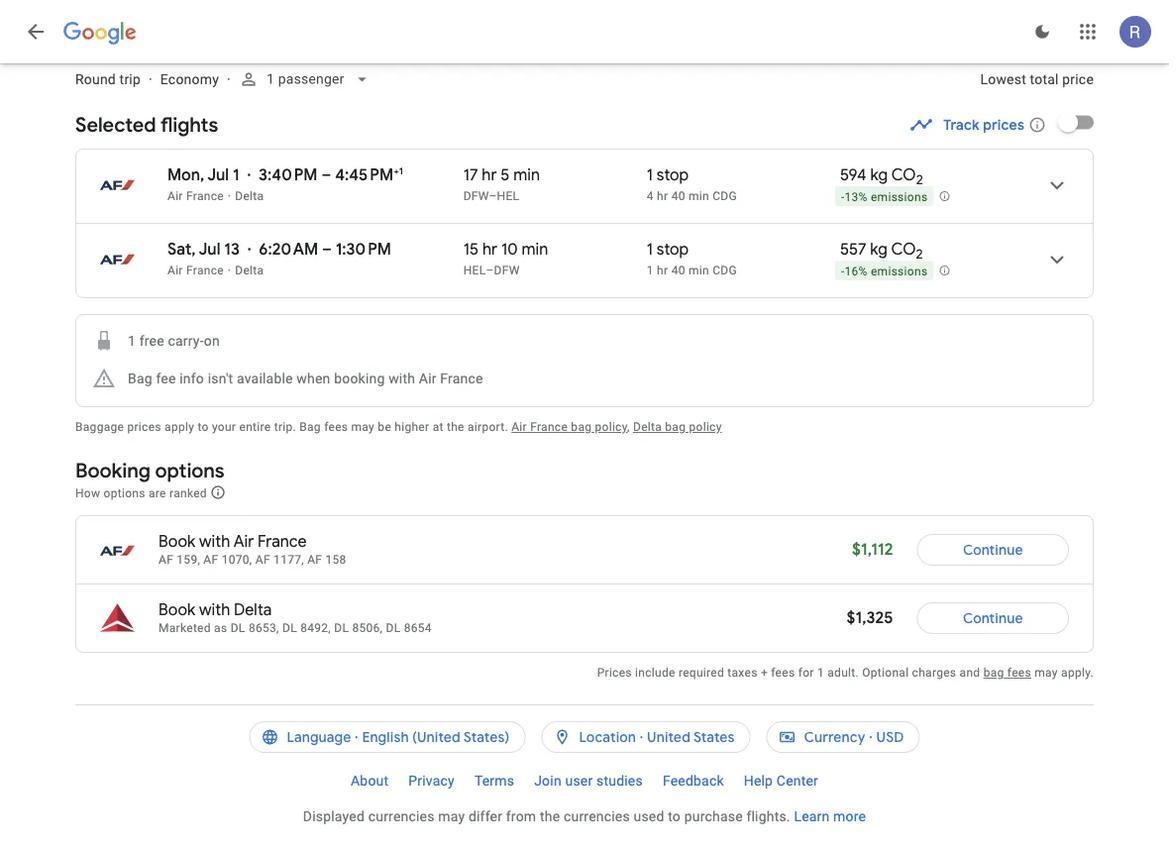 Task type: locate. For each thing, give the bounding box(es) containing it.
policy left delta bag policy link
[[595, 420, 627, 434]]

main content
[[75, 0, 1094, 681]]

kg inside 557 kg co 2
[[870, 239, 888, 260]]

air france down mon, jul 1
[[167, 189, 224, 203]]

2 co from the top
[[891, 239, 916, 260]]

1112 US dollars text field
[[852, 540, 893, 560]]

learn more about booking options element
[[210, 482, 226, 503]]

40 right 4
[[671, 189, 685, 203]]

to right used
[[668, 808, 681, 824]]

min right 4
[[689, 189, 709, 203]]

hr left "5"
[[482, 165, 497, 185]]

40 inside "1 stop 1 hr 40 min cdg"
[[671, 264, 685, 277]]

1 horizontal spatial the
[[540, 808, 560, 824]]

1 stop flight. element
[[647, 165, 689, 188], [647, 239, 689, 263]]

continue for $1,325
[[963, 609, 1023, 627]]

– inside 17 hr 5 min dfw – hel
[[489, 189, 497, 203]]

used
[[634, 808, 664, 824]]

2 stop from the top
[[657, 239, 689, 260]]

currencies down privacy link
[[368, 808, 435, 824]]

2 inside 594 kg co 2
[[916, 171, 923, 188]]

trip.
[[274, 420, 296, 434]]

1 vertical spatial options
[[104, 486, 145, 500]]

– inside 15 hr 10 min hel – dfw
[[486, 264, 494, 277]]

flight details. return flight on saturday, july 13. leaves helsinki airport at 6:20 am on saturday, july 13 and arrives at dallas/fort worth international airport at 1:30 pm on saturday, july 13. image
[[1034, 236, 1081, 283]]

france down sat, jul 13
[[186, 264, 224, 277]]

help center link
[[734, 765, 828, 797]]

Departure time: 3:40 PM. text field
[[259, 165, 318, 185]]

emissions down 594 kg co 2
[[871, 190, 928, 204]]

hel inside 15 hr 10 min hel – dfw
[[463, 264, 486, 277]]

jul for mon,
[[207, 165, 229, 185]]

min right "10" at the top of the page
[[522, 239, 548, 260]]

1 vertical spatial prices
[[127, 420, 161, 434]]

 image right 13
[[248, 240, 251, 260]]

1 horizontal spatial may
[[438, 808, 465, 824]]

passenger
[[278, 71, 344, 87]]

policy right ,
[[689, 420, 722, 434]]

emissions down 557 kg co 2
[[871, 264, 928, 278]]

layover (1 of 1) is a 1 hr 40 min layover at paris charles de gaulle airport in paris. element
[[647, 263, 830, 278]]

1 horizontal spatial options
[[155, 458, 224, 483]]

2 up the -16% emissions
[[916, 245, 923, 262]]

6:20 am – 1:30 pm
[[259, 239, 391, 260]]

0 horizontal spatial bag
[[128, 370, 152, 386]]

air france
[[167, 189, 224, 203], [167, 264, 224, 277]]

0 vertical spatial co
[[891, 165, 916, 185]]

list
[[76, 150, 1093, 297]]

dl right 8653,
[[282, 621, 297, 635]]

1 40 from the top
[[671, 189, 685, 203]]

0 vertical spatial 1 stop flight. element
[[647, 165, 689, 188]]

1 horizontal spatial $1,112
[[1013, 21, 1094, 62]]

1 horizontal spatial hel
[[497, 189, 520, 203]]

differ
[[469, 808, 503, 824]]

user
[[565, 772, 593, 789]]

0 vertical spatial $1,112
[[1013, 21, 1094, 62]]

2 40 from the top
[[671, 264, 685, 277]]

0 vertical spatial -
[[841, 190, 845, 204]]

prices for track
[[983, 116, 1025, 134]]

10
[[501, 239, 518, 260]]

france up 1177,
[[258, 532, 307, 552]]

0 vertical spatial dfw
[[463, 189, 489, 203]]

book for book with air france
[[159, 532, 195, 552]]

1 horizontal spatial bag
[[299, 420, 321, 434]]

with right 'booking'
[[389, 370, 415, 386]]

0 horizontal spatial currencies
[[368, 808, 435, 824]]

book
[[159, 532, 195, 552], [159, 600, 195, 620]]

stop down 1 stop 4 hr 40 min cdg
[[657, 239, 689, 260]]

1 vertical spatial co
[[891, 239, 916, 260]]

1 vertical spatial cdg
[[713, 264, 737, 277]]

list containing mon, jul 1
[[76, 150, 1093, 297]]

learn more about tracked prices image
[[1029, 116, 1046, 134]]

 image
[[149, 71, 152, 87], [248, 240, 251, 260], [228, 264, 231, 277]]

air up at
[[419, 370, 437, 386]]

2 currencies from the left
[[564, 808, 630, 824]]

fees right +
[[771, 666, 795, 680]]

track prices
[[944, 116, 1025, 134]]

0 vertical spatial  image
[[227, 71, 231, 87]]

feedback
[[663, 772, 724, 789]]

book inside book with air france af 159, af 1070, af 1177, af 158
[[159, 532, 195, 552]]

0 horizontal spatial prices
[[127, 420, 161, 434]]

the
[[447, 420, 465, 434], [540, 808, 560, 824]]

hr
[[482, 165, 497, 185], [657, 189, 668, 203], [483, 239, 498, 260], [657, 264, 668, 277]]

may left apply.
[[1035, 666, 1058, 680]]

prices left learn more about tracked prices icon
[[983, 116, 1025, 134]]

cdg inside "1 stop 1 hr 40 min cdg"
[[713, 264, 737, 277]]

2 horizontal spatial may
[[1035, 666, 1058, 680]]

how
[[75, 486, 100, 500]]

0 vertical spatial 40
[[671, 189, 685, 203]]

0 vertical spatial air france
[[167, 189, 224, 203]]

4 af from the left
[[307, 553, 322, 567]]

co up the -16% emissions
[[891, 239, 916, 260]]

air right airport. at the left of page
[[512, 420, 527, 434]]

dfw down "10" at the top of the page
[[494, 264, 520, 277]]

- down 594
[[841, 190, 845, 204]]

hr right 4
[[657, 189, 668, 203]]

1 horizontal spatial prices
[[983, 116, 1025, 134]]

2 1 stop flight. element from the top
[[647, 239, 689, 263]]

for
[[798, 666, 814, 680]]

book up marketed
[[159, 600, 195, 620]]

0 horizontal spatial to
[[198, 420, 209, 434]]

 image down 13
[[228, 264, 231, 277]]

0 horizontal spatial  image
[[149, 71, 152, 87]]

on
[[204, 332, 220, 349]]

1 vertical spatial 1 stop flight. element
[[647, 239, 689, 263]]

book inside book with delta marketed as dl 8653, dl 8492, dl 8506, dl 8654
[[159, 600, 195, 620]]

taxes
[[728, 666, 758, 680]]

jul for sat,
[[199, 239, 220, 260]]

–
[[321, 165, 331, 185], [489, 189, 497, 203], [322, 239, 332, 260], [486, 264, 494, 277]]

0 vertical spatial stop
[[657, 165, 689, 185]]

0 vertical spatial hel
[[497, 189, 520, 203]]

stop up layover (1 of 1) is a 4 hr 40 min layover at paris charles de gaulle airport in paris. element
[[657, 165, 689, 185]]

learn
[[794, 808, 830, 824]]

0 vertical spatial the
[[447, 420, 465, 434]]

Dallas to Helsinki and back text field
[[75, 21, 957, 62]]

2 continue button from the top
[[917, 595, 1069, 642]]

1 continue from the top
[[963, 541, 1023, 559]]

1 book from the top
[[159, 532, 195, 552]]

booking
[[334, 370, 385, 386]]

departing flight on monday, july 1. leaves dallas/fort worth international airport at 3:40 pm on monday, july 1 and arrives at helsinki airport at 4:45 pm on tuesday, july 2. element
[[167, 165, 403, 185]]

1 stop from the top
[[657, 165, 689, 185]]

1 - from the top
[[841, 190, 845, 204]]

0 vertical spatial bag
[[128, 370, 152, 386]]

0 vertical spatial  image
[[149, 71, 152, 87]]

1 emissions from the top
[[871, 190, 928, 204]]

fees right and
[[1008, 666, 1032, 680]]

8654
[[404, 621, 432, 635]]

0 horizontal spatial options
[[104, 486, 145, 500]]

more
[[833, 808, 866, 824]]

flight details. departing flight on monday, july 1. leaves dallas/fort worth international airport at 3:40 pm on monday, july 1 and arrives at helsinki airport at 4:45 pm on tuesday, july 2. image
[[1034, 162, 1081, 209]]

main content containing dallas
[[75, 0, 1094, 681]]

0 horizontal spatial fees
[[324, 420, 348, 434]]

1 vertical spatial stop
[[657, 239, 689, 260]]

af right 159,
[[203, 553, 218, 567]]

cdg down layover (1 of 1) is a 4 hr 40 min layover at paris charles de gaulle airport in paris. element
[[713, 264, 737, 277]]

1 vertical spatial with
[[199, 532, 230, 552]]

1 vertical spatial -
[[841, 264, 845, 278]]

0 horizontal spatial may
[[351, 420, 375, 434]]

hel
[[497, 189, 520, 203], [463, 264, 486, 277]]

1 vertical spatial emissions
[[871, 264, 928, 278]]

selected flights
[[75, 112, 218, 137]]

8506,
[[352, 621, 383, 635]]

options up ranked
[[155, 458, 224, 483]]

options for how
[[104, 486, 145, 500]]

1
[[266, 71, 274, 87], [233, 165, 239, 185], [647, 165, 653, 185], [647, 239, 653, 260], [647, 264, 654, 277], [128, 332, 136, 349], [817, 666, 824, 680]]

min
[[513, 165, 540, 185], [689, 189, 709, 203], [522, 239, 548, 260], [689, 264, 709, 277]]

currencies
[[368, 808, 435, 824], [564, 808, 630, 824]]

0 vertical spatial continue
[[963, 541, 1023, 559]]

location
[[579, 728, 636, 746]]

 image
[[227, 71, 231, 87], [247, 165, 251, 185], [228, 189, 231, 203]]

2 cdg from the top
[[713, 264, 737, 277]]

lowest
[[980, 71, 1027, 87]]

terms
[[475, 772, 514, 789]]

0 vertical spatial cdg
[[713, 189, 737, 203]]

trip
[[120, 71, 141, 87]]

policy
[[595, 420, 627, 434], [689, 420, 722, 434]]

delta up 8653,
[[234, 600, 272, 620]]

airport.
[[468, 420, 508, 434]]

co inside 557 kg co 2
[[891, 239, 916, 260]]

0 horizontal spatial the
[[447, 420, 465, 434]]

$1,112 up total
[[1013, 21, 1094, 62]]

with inside book with air france af 159, af 1070, af 1177, af 158
[[199, 532, 230, 552]]

bag left ,
[[571, 420, 592, 434]]

1 vertical spatial hel
[[463, 264, 486, 277]]

594
[[840, 165, 867, 185]]

mon,
[[167, 165, 205, 185]]

2 inside 557 kg co 2
[[916, 245, 923, 262]]

options down booking at the left of the page
[[104, 486, 145, 500]]

1 horizontal spatial to
[[668, 808, 681, 824]]

1 2 from the top
[[916, 171, 923, 188]]

fees
[[324, 420, 348, 434], [771, 666, 795, 680], [1008, 666, 1032, 680]]

continue button for $1,325
[[917, 595, 1069, 642]]

0 vertical spatial 2
[[916, 171, 923, 188]]

1 horizontal spatial policy
[[689, 420, 722, 434]]

hr down 1 stop 4 hr 40 min cdg
[[657, 264, 668, 277]]

hr right 15
[[483, 239, 498, 260]]

1 vertical spatial  image
[[248, 240, 251, 260]]

 image right trip
[[149, 71, 152, 87]]

1 stop flight. element down 4
[[647, 239, 689, 263]]

2 air france from the top
[[167, 264, 224, 277]]

None text field
[[980, 21, 1094, 105]]

bag right "trip."
[[299, 420, 321, 434]]

4:45 pm
[[335, 165, 394, 185]]

$1,112 inside $1,112 lowest total price
[[1013, 21, 1094, 62]]

1 vertical spatial book
[[159, 600, 195, 620]]

jul right mon,
[[207, 165, 229, 185]]

hel down "5"
[[497, 189, 520, 203]]

jul left 13
[[199, 239, 220, 260]]

1 cdg from the top
[[713, 189, 737, 203]]

dl left 8506, at the left bottom
[[334, 621, 349, 635]]

prices include required taxes + fees for 1 adult. optional charges and bag fees may apply.
[[597, 666, 1094, 680]]

dl left "8654" on the bottom left of the page
[[386, 621, 401, 635]]

air
[[167, 189, 183, 203], [167, 264, 183, 277], [419, 370, 437, 386], [512, 420, 527, 434], [233, 532, 254, 552]]

the right at
[[447, 420, 465, 434]]

15 hr 10 min hel – dfw
[[463, 239, 548, 277]]

40 down 1 stop 4 hr 40 min cdg
[[671, 264, 685, 277]]

may left be
[[351, 420, 375, 434]]

help center
[[744, 772, 818, 789]]

stop inside 1 stop 4 hr 40 min cdg
[[657, 165, 689, 185]]

+1
[[394, 165, 403, 177]]

1 co from the top
[[891, 165, 916, 185]]

prices
[[983, 116, 1025, 134], [127, 420, 161, 434]]

delta bag policy link
[[633, 420, 722, 434]]

0 vertical spatial options
[[155, 458, 224, 483]]

co up -13% emissions
[[891, 165, 916, 185]]

17
[[463, 165, 478, 185]]

1 vertical spatial kg
[[870, 239, 888, 260]]

bag
[[128, 370, 152, 386], [299, 420, 321, 434]]

0 horizontal spatial policy
[[595, 420, 627, 434]]

emissions
[[871, 190, 928, 204], [871, 264, 928, 278]]

0 vertical spatial to
[[198, 420, 209, 434]]

40 inside 1 stop 4 hr 40 min cdg
[[671, 189, 685, 203]]

0 horizontal spatial dfw
[[463, 189, 489, 203]]

0 vertical spatial continue button
[[917, 526, 1069, 574]]

1 vertical spatial continue
[[963, 609, 1023, 627]]

about link
[[341, 765, 399, 797]]

available
[[237, 370, 293, 386]]

with up 1070,
[[199, 532, 230, 552]]

kg up -13% emissions
[[870, 165, 888, 185]]

2 2 from the top
[[916, 245, 923, 262]]

fees left be
[[324, 420, 348, 434]]

1 vertical spatial 2
[[916, 245, 923, 262]]

 image down mon, jul 1
[[228, 189, 231, 203]]

with for france
[[199, 532, 230, 552]]

1 vertical spatial jul
[[199, 239, 220, 260]]

0 vertical spatial book
[[159, 532, 195, 552]]

usd
[[877, 728, 904, 746]]

may left differ at the left of the page
[[438, 808, 465, 824]]

hel inside 17 hr 5 min dfw – hel
[[497, 189, 520, 203]]

kg up the -16% emissions
[[870, 239, 888, 260]]

1 vertical spatial the
[[540, 808, 560, 824]]

2 horizontal spatial  image
[[248, 240, 251, 260]]

with
[[389, 370, 415, 386], [199, 532, 230, 552], [199, 600, 230, 620]]

prices for baggage
[[127, 420, 161, 434]]

states)
[[464, 728, 510, 746]]

currencies down join user studies link
[[564, 808, 630, 824]]

0 vertical spatial prices
[[983, 116, 1025, 134]]

delta inside book with delta marketed as dl 8653, dl 8492, dl 8506, dl 8654
[[234, 600, 272, 620]]

1 passenger
[[266, 71, 344, 87]]

2 book from the top
[[159, 600, 195, 620]]

 image inside return flight on saturday, july 13. leaves helsinki airport at 6:20 am on saturday, july 13 and arrives at dallas/fort worth international airport at 1:30 pm on saturday, july 13. element
[[248, 240, 251, 260]]

2 vertical spatial may
[[438, 808, 465, 824]]

1 horizontal spatial currencies
[[564, 808, 630, 824]]

1 1 stop flight. element from the top
[[647, 165, 689, 188]]

2 emissions from the top
[[871, 264, 928, 278]]

co inside 594 kg co 2
[[891, 165, 916, 185]]

air france for mon,
[[167, 189, 224, 203]]

2 vertical spatial  image
[[228, 189, 231, 203]]

track
[[944, 116, 980, 134]]

bag
[[571, 420, 592, 434], [665, 420, 686, 434], [984, 666, 1004, 680]]

- down 557
[[841, 264, 845, 278]]

air up 1070,
[[233, 532, 254, 552]]

price
[[1062, 71, 1094, 87]]

2 vertical spatial  image
[[228, 264, 231, 277]]

bag left fee
[[128, 370, 152, 386]]

2 for 594 kg co
[[916, 171, 923, 188]]

 image left departure time: 3:40 pm. text field
[[247, 165, 251, 185]]

bag right ,
[[665, 420, 686, 434]]

1 vertical spatial 40
[[671, 264, 685, 277]]

Departure time: 6:20 AM. text field
[[259, 239, 318, 260]]

3 dl from the left
[[334, 621, 349, 635]]

1 continue button from the top
[[917, 526, 1069, 574]]

dfw down "17"
[[463, 189, 489, 203]]

1 vertical spatial $1,112
[[852, 540, 893, 560]]

2 - from the top
[[841, 264, 845, 278]]

1 vertical spatial dfw
[[494, 264, 520, 277]]

$1,112 up 1325 us dollars text box
[[852, 540, 893, 560]]

stop for 15 hr 10 min
[[657, 239, 689, 260]]

bag right and
[[984, 666, 1004, 680]]

1 vertical spatial air france
[[167, 264, 224, 277]]

1 kg from the top
[[870, 165, 888, 185]]

sat, jul 13
[[167, 239, 240, 260]]

english (united states)
[[362, 728, 510, 746]]

with inside book with delta marketed as dl 8653, dl 8492, dl 8506, dl 8654
[[199, 600, 230, 620]]

sat,
[[167, 239, 196, 260]]

emissions for 594 kg co
[[871, 190, 928, 204]]

2 kg from the top
[[870, 239, 888, 260]]

the right from
[[540, 808, 560, 824]]

af left 159,
[[159, 553, 173, 567]]

cdg inside 1 stop 4 hr 40 min cdg
[[713, 189, 737, 203]]

france inside book with air france af 159, af 1070, af 1177, af 158
[[258, 532, 307, 552]]

flights
[[160, 112, 218, 137]]

0 horizontal spatial hel
[[463, 264, 486, 277]]

min down layover (1 of 1) is a 4 hr 40 min layover at paris charles de gaulle airport in paris. element
[[689, 264, 709, 277]]

0 horizontal spatial $1,112
[[852, 540, 893, 560]]

1 horizontal spatial bag
[[665, 420, 686, 434]]

stop
[[657, 165, 689, 185], [657, 239, 689, 260]]

to left the 'your'
[[198, 420, 209, 434]]

cdg up "1 stop 1 hr 40 min cdg"
[[713, 189, 737, 203]]

2 up -13% emissions
[[916, 171, 923, 188]]

privacy link
[[399, 765, 465, 797]]

marketed
[[159, 621, 211, 635]]

0 vertical spatial kg
[[870, 165, 888, 185]]

hel down 15
[[463, 264, 486, 277]]

0 vertical spatial jul
[[207, 165, 229, 185]]

1 stop flight. element up 4
[[647, 165, 689, 188]]

1 vertical spatial  image
[[247, 165, 251, 185]]

min inside "1 stop 1 hr 40 min cdg"
[[689, 264, 709, 277]]

0 vertical spatial emissions
[[871, 190, 928, 204]]

158
[[326, 553, 346, 567]]

go back image
[[24, 20, 48, 44]]

kg inside 594 kg co 2
[[870, 165, 888, 185]]

1 air france from the top
[[167, 189, 224, 203]]

france up at
[[440, 370, 483, 386]]

cdg
[[713, 189, 737, 203], [713, 264, 737, 277]]

continue
[[963, 541, 1023, 559], [963, 609, 1023, 627]]

 image right economy
[[227, 71, 231, 87]]

2 vertical spatial with
[[199, 600, 230, 620]]

dl right as
[[231, 621, 245, 635]]

with up as
[[199, 600, 230, 620]]

stop for 17 hr 5 min
[[657, 165, 689, 185]]

1 horizontal spatial dfw
[[494, 264, 520, 277]]

2
[[916, 171, 923, 188], [916, 245, 923, 262]]

air france down sat, jul 13
[[167, 264, 224, 277]]

dl
[[231, 621, 245, 635], [282, 621, 297, 635], [334, 621, 349, 635], [386, 621, 401, 635]]

2 continue from the top
[[963, 609, 1023, 627]]

prices left the "apply"
[[127, 420, 161, 434]]

book up 159,
[[159, 532, 195, 552]]

af left 1177,
[[255, 553, 270, 567]]

2 for 557 kg co
[[916, 245, 923, 262]]

emissions for 557 kg co
[[871, 264, 928, 278]]

1 vertical spatial continue button
[[917, 595, 1069, 642]]

af
[[159, 553, 173, 567], [203, 553, 218, 567], [255, 553, 270, 567], [307, 553, 322, 567]]

1 horizontal spatial fees
[[771, 666, 795, 680]]

dallas
[[75, 21, 163, 62]]

to
[[198, 420, 209, 434], [668, 808, 681, 824]]

af left the 158
[[307, 553, 322, 567]]

displayed currencies may differ from the currencies used to purchase flights. learn more
[[303, 808, 866, 824]]

17 hr 5 min dfw – hel
[[463, 165, 540, 203]]

 image for sat, jul 13
[[248, 240, 251, 260]]

options for booking
[[155, 458, 224, 483]]

stop inside "1 stop 1 hr 40 min cdg"
[[657, 239, 689, 260]]

$1,112 lowest total price
[[980, 21, 1094, 87]]

min right "5"
[[513, 165, 540, 185]]



Task type: describe. For each thing, give the bounding box(es) containing it.
language
[[287, 728, 351, 746]]

1 vertical spatial may
[[1035, 666, 1058, 680]]

your
[[212, 420, 236, 434]]

layover (1 of 1) is a 4 hr 40 min layover at paris charles de gaulle airport in paris. element
[[647, 188, 830, 204]]

free
[[139, 332, 164, 349]]

mon, jul 1
[[167, 165, 239, 185]]

include
[[635, 666, 675, 680]]

- for 594 kg co
[[841, 190, 845, 204]]

total duration 15 hr 10 min. element
[[463, 239, 647, 263]]

$1,112 for $1,112 lowest total price
[[1013, 21, 1094, 62]]

40 for 15 hr 10 min
[[671, 264, 685, 277]]

dfw inside 15 hr 10 min hel – dfw
[[494, 264, 520, 277]]

booking options
[[75, 458, 224, 483]]

air inside book with air france af 159, af 1070, af 1177, af 158
[[233, 532, 254, 552]]

2 horizontal spatial fees
[[1008, 666, 1032, 680]]

15
[[463, 239, 479, 260]]

 image for round trip
[[149, 71, 152, 87]]

kg for 594
[[870, 165, 888, 185]]

charges
[[912, 666, 957, 680]]

1:30 pm
[[336, 239, 391, 260]]

continue button for $1,112
[[917, 526, 1069, 574]]

1 dl from the left
[[231, 621, 245, 635]]

as
[[214, 621, 227, 635]]

2 af from the left
[[203, 553, 218, 567]]

and
[[960, 666, 980, 680]]

1 vertical spatial bag
[[299, 420, 321, 434]]

entire
[[239, 420, 271, 434]]

dfw inside 17 hr 5 min dfw – hel
[[463, 189, 489, 203]]

hr inside 15 hr 10 min hel – dfw
[[483, 239, 498, 260]]

1 stop 4 hr 40 min cdg
[[647, 165, 737, 203]]

hr inside 17 hr 5 min dfw – hel
[[482, 165, 497, 185]]

2 policy from the left
[[689, 420, 722, 434]]

kg for 557
[[870, 239, 888, 260]]

higher
[[395, 420, 429, 434]]

delta right ,
[[633, 420, 662, 434]]

1 stop flight. element for 15 hr 10 min
[[647, 239, 689, 263]]

baggage prices apply to your entire trip.  bag fees may be higher at the airport. air france bag policy , delta bag policy
[[75, 420, 722, 434]]

ranked
[[169, 486, 207, 500]]

557
[[840, 239, 867, 260]]

0 vertical spatial may
[[351, 420, 375, 434]]

(united
[[412, 728, 461, 746]]

159,
[[177, 553, 200, 567]]

1 inside 1 stop 4 hr 40 min cdg
[[647, 165, 653, 185]]

8653,
[[249, 621, 279, 635]]

1325 US dollars text field
[[847, 608, 893, 628]]

return flight on saturday, july 13. leaves helsinki airport at 6:20 am on saturday, july 13 and arrives at dallas/fort worth international airport at 1:30 pm on saturday, july 13. element
[[167, 239, 391, 260]]

3 af from the left
[[255, 553, 270, 567]]

cdg for 557 kg co
[[713, 264, 737, 277]]

co for 594 kg co
[[891, 165, 916, 185]]

join user studies
[[534, 772, 643, 789]]

2 horizontal spatial bag
[[984, 666, 1004, 680]]

1 horizontal spatial  image
[[228, 264, 231, 277]]

optional
[[862, 666, 909, 680]]

cdg for 594 kg co
[[713, 189, 737, 203]]

center
[[777, 772, 818, 789]]

557 kg co 2
[[840, 239, 923, 262]]

 image inside departing flight on monday, july 1. leaves dallas/fort worth international airport at 3:40 pm on monday, july 1 and arrives at helsinki airport at 4:45 pm on tuesday, july 2. element
[[247, 165, 251, 185]]

Arrival time: 4:45 PM on  Tuesday, July 2. text field
[[335, 165, 403, 185]]

delta down departing flight on monday, july 1. leaves dallas/fort worth international airport at 3:40 pm on monday, july 1 and arrives at helsinki airport at 4:45 pm on tuesday, july 2. element
[[235, 189, 264, 203]]

are
[[149, 486, 166, 500]]

Flight numbers AF 159, AF 1070, AF 1177, AF 158 text field
[[159, 553, 346, 567]]

how options are ranked
[[75, 486, 210, 500]]

+
[[761, 666, 768, 680]]

1 stop 1 hr 40 min cdg
[[647, 239, 737, 277]]

join
[[534, 772, 562, 789]]

1 vertical spatial to
[[668, 808, 681, 824]]

3:40 pm
[[259, 165, 318, 185]]

1 af from the left
[[159, 553, 173, 567]]

13
[[224, 239, 240, 260]]

prices
[[597, 666, 632, 680]]

,
[[627, 420, 630, 434]]

1 stop flight. element for 17 hr 5 min
[[647, 165, 689, 188]]

4 dl from the left
[[386, 621, 401, 635]]

hr inside 1 stop 4 hr 40 min cdg
[[657, 189, 668, 203]]

fee
[[156, 370, 176, 386]]

air down sat,
[[167, 264, 183, 277]]

air france for sat,
[[167, 264, 224, 277]]

0 horizontal spatial bag
[[571, 420, 592, 434]]

air france bag policy link
[[512, 420, 627, 434]]

5
[[501, 165, 510, 185]]

1 currencies from the left
[[368, 808, 435, 824]]

purchase
[[684, 808, 743, 824]]

round trip
[[75, 71, 141, 87]]

book with delta marketed as dl 8653, dl 8492, dl 8506, dl 8654
[[159, 600, 432, 635]]

1177,
[[274, 553, 304, 567]]

total
[[1030, 71, 1059, 87]]

40 for 17 hr 5 min
[[671, 189, 685, 203]]

13%
[[845, 190, 868, 204]]

4
[[647, 189, 654, 203]]

from
[[506, 808, 536, 824]]

list inside main content
[[76, 150, 1093, 297]]

states
[[694, 728, 735, 746]]

displayed
[[303, 808, 365, 824]]

bag fee info isn't available when booking with air france
[[128, 370, 483, 386]]

be
[[378, 420, 391, 434]]

3:40 pm – 4:45 pm +1
[[259, 165, 403, 185]]

min inside 1 stop 4 hr 40 min cdg
[[689, 189, 709, 203]]

round
[[75, 71, 116, 87]]

currency
[[804, 728, 866, 746]]

air down mon,
[[167, 189, 183, 203]]

$1,325
[[847, 608, 893, 628]]

book with air france af 159, af 1070, af 1177, af 158
[[159, 532, 346, 567]]

learn more about booking options image
[[210, 485, 226, 500]]

6:20 am
[[259, 239, 318, 260]]

economy
[[160, 71, 219, 87]]

bag fees button
[[984, 666, 1032, 680]]

adult.
[[828, 666, 859, 680]]

Arrival time: 1:30 PM. text field
[[336, 239, 391, 260]]

with for marketed
[[199, 600, 230, 620]]

delta down 13
[[235, 264, 264, 277]]

learn more link
[[794, 808, 866, 824]]

hr inside "1 stop 1 hr 40 min cdg"
[[657, 264, 668, 277]]

book for book with delta
[[159, 600, 195, 620]]

min inside 15 hr 10 min hel – dfw
[[522, 239, 548, 260]]

terms link
[[465, 765, 524, 797]]

2 dl from the left
[[282, 621, 297, 635]]

carry-
[[168, 332, 204, 349]]

-13% emissions
[[841, 190, 928, 204]]

studies
[[597, 772, 643, 789]]

france down mon, jul 1
[[186, 189, 224, 203]]

united
[[647, 728, 691, 746]]

when
[[297, 370, 330, 386]]

total duration 17 hr 5 min. element
[[463, 165, 647, 188]]

-16% emissions
[[841, 264, 928, 278]]

required
[[679, 666, 724, 680]]

$1,112 for $1,112
[[852, 540, 893, 560]]

1 policy from the left
[[595, 420, 627, 434]]

0 vertical spatial with
[[389, 370, 415, 386]]

none text field containing $1,112
[[980, 21, 1094, 105]]

1 inside 1 passenger popup button
[[266, 71, 274, 87]]

16%
[[845, 264, 868, 278]]

co for 557 kg co
[[891, 239, 916, 260]]

1 passenger button
[[231, 55, 380, 103]]

change appearance image
[[1019, 8, 1066, 55]]

apply
[[165, 420, 194, 434]]

to inside main content
[[198, 420, 209, 434]]

- for 557 kg co
[[841, 264, 845, 278]]

min inside 17 hr 5 min dfw – hel
[[513, 165, 540, 185]]

1112 us dollars element
[[1013, 21, 1094, 62]]

continue for $1,112
[[963, 541, 1023, 559]]

france right airport. at the left of page
[[530, 420, 568, 434]]

isn't
[[208, 370, 233, 386]]



Task type: vqa. For each thing, say whether or not it's contained in the screenshot.
RELIC,
no



